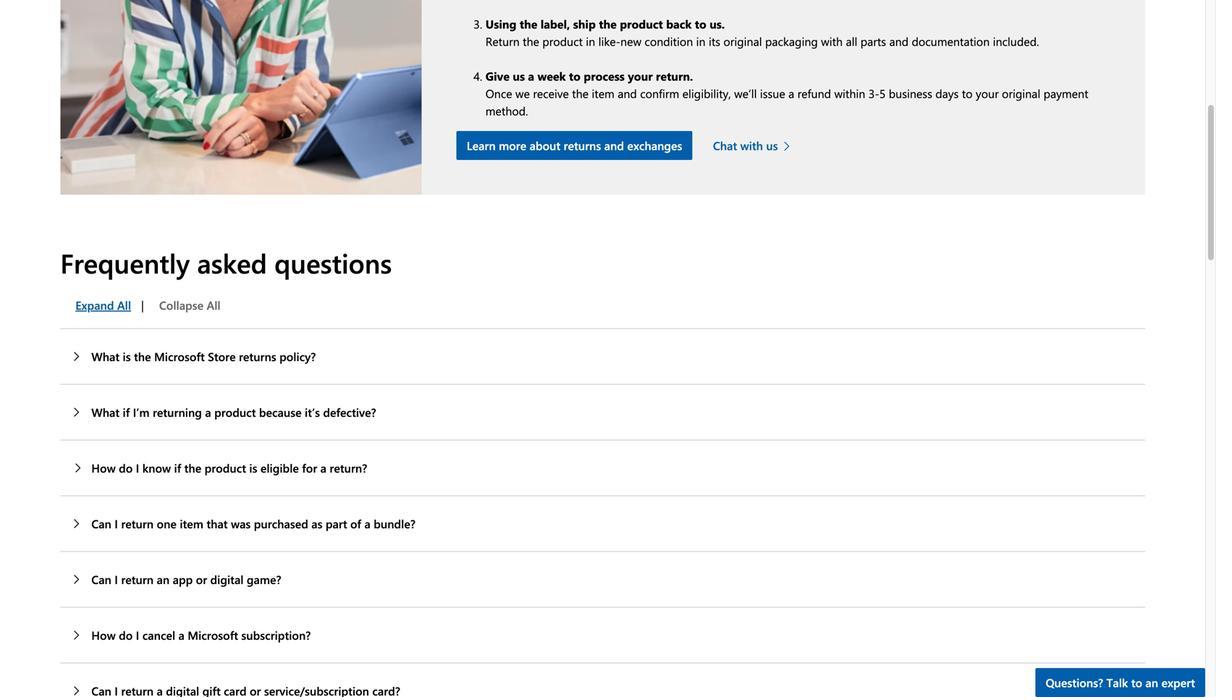 Task type: vqa. For each thing, say whether or not it's contained in the screenshot.
Can within the Dropdown Button
yes



Task type: locate. For each thing, give the bounding box(es) containing it.
how left cancel
[[91, 627, 116, 643]]

documentation
[[912, 33, 990, 49]]

the right receive at top
[[572, 85, 589, 101]]

1 vertical spatial with
[[741, 137, 763, 153]]

1 can from the top
[[91, 516, 111, 531]]

its
[[709, 33, 721, 49]]

business
[[889, 85, 933, 101]]

asked
[[197, 245, 267, 280]]

your
[[628, 68, 653, 84], [976, 85, 999, 101]]

0 vertical spatial return
[[121, 516, 154, 531]]

1 vertical spatial do
[[119, 627, 133, 643]]

i'm
[[133, 404, 150, 420]]

microsoft
[[154, 348, 205, 364], [188, 627, 238, 643]]

product left 'eligible'
[[205, 460, 246, 476]]

1 vertical spatial is
[[249, 460, 257, 476]]

a right "issue"
[[789, 85, 795, 101]]

and left exchanges
[[604, 137, 624, 153]]

1 horizontal spatial in
[[696, 33, 706, 49]]

us right chat on the top of the page
[[766, 137, 778, 153]]

microsoft inside ﻿﻿﻿﻿﻿﻿﻿﻿﻿what is the microsoft store returns policy? dropdown button
[[154, 348, 205, 364]]

1 horizontal spatial us
[[766, 137, 778, 153]]

the right return
[[523, 33, 539, 49]]

do for know
[[119, 460, 133, 476]]

1 vertical spatial and
[[618, 85, 637, 101]]

0 horizontal spatial all
[[117, 297, 131, 313]]

if left i'm
[[123, 404, 130, 420]]

your up confirm on the right
[[628, 68, 653, 84]]

your right days
[[976, 85, 999, 101]]

i left the "app"
[[115, 571, 118, 587]]

microsoft right cancel
[[188, 627, 238, 643]]

all
[[117, 297, 131, 313], [207, 297, 221, 313]]

with right chat on the top of the page
[[741, 137, 763, 153]]

0 vertical spatial and
[[890, 33, 909, 49]]

is right ﻿﻿﻿﻿﻿﻿﻿﻿﻿what in the left of the page
[[123, 348, 131, 364]]

0 vertical spatial microsoft
[[154, 348, 205, 364]]

or
[[196, 571, 207, 587]]

0 vertical spatial your
[[628, 68, 653, 84]]

and
[[890, 33, 909, 49], [618, 85, 637, 101], [604, 137, 624, 153]]

product inside dropdown button
[[214, 404, 256, 420]]

0 vertical spatial item
[[592, 85, 615, 101]]

0 horizontal spatial returns
[[239, 348, 276, 364]]

product
[[620, 16, 663, 31], [543, 33, 583, 49], [214, 404, 256, 420], [205, 460, 246, 476]]

0 vertical spatial can
[[91, 516, 111, 531]]

learn
[[467, 137, 496, 153]]

questions
[[275, 245, 392, 280]]

all left the | on the left top of the page
[[117, 297, 131, 313]]

collapse
[[159, 297, 204, 313]]

like-
[[599, 33, 621, 49]]

and down process
[[618, 85, 637, 101]]

0 vertical spatial do
[[119, 460, 133, 476]]

how inside how do i cancel a microsoft subscription? dropdown button
[[91, 627, 116, 643]]

how left know
[[91, 460, 116, 476]]

1 how from the top
[[91, 460, 116, 476]]

1 horizontal spatial item
[[592, 85, 615, 101]]

person smiling while using a surface device. image
[[60, 0, 422, 195]]

1 horizontal spatial an
[[1146, 675, 1159, 690]]

if
[[123, 404, 130, 420], [174, 460, 181, 476]]

0 horizontal spatial an
[[157, 571, 170, 587]]

return.
[[656, 68, 693, 84]]

as
[[312, 516, 323, 531]]

1 vertical spatial microsoft
[[188, 627, 238, 643]]

an
[[157, 571, 170, 587], [1146, 675, 1159, 690]]

it's
[[305, 404, 320, 420]]

with left all
[[821, 33, 843, 49]]

return left one
[[121, 516, 154, 531]]

purchased
[[254, 516, 308, 531]]

using
[[486, 16, 517, 31]]

do inside dropdown button
[[119, 460, 133, 476]]

0 horizontal spatial item
[[180, 516, 203, 531]]

all for expand all
[[117, 297, 131, 313]]

an left expert
[[1146, 675, 1159, 690]]

1 horizontal spatial returns
[[564, 137, 601, 153]]

0 vertical spatial original
[[724, 33, 762, 49]]

5
[[880, 85, 886, 101]]

do inside dropdown button
[[119, 627, 133, 643]]

3-
[[869, 85, 880, 101]]

1 horizontal spatial if
[[174, 460, 181, 476]]

1 horizontal spatial original
[[1002, 85, 1041, 101]]

i left cancel
[[136, 627, 139, 643]]

how
[[91, 460, 116, 476], [91, 627, 116, 643]]

2 all from the left
[[207, 297, 221, 313]]

the right ﻿﻿﻿﻿﻿﻿﻿﻿﻿what in the left of the page
[[134, 348, 151, 364]]

0 vertical spatial an
[[157, 571, 170, 587]]

2 how from the top
[[91, 627, 116, 643]]

us inside the give us a week to process your return. once we receive the item and confirm eligibility, we'll issue a refund within 3-5 business days to your original payment method.
[[513, 68, 525, 84]]

was
[[231, 516, 251, 531]]

original left payment
[[1002, 85, 1041, 101]]

0 vertical spatial how
[[91, 460, 116, 476]]

questions? talk to an expert button
[[1036, 668, 1206, 697]]

can i return one item that was purchased as part of a bundle? button
[[60, 496, 1145, 551]]

can i return an app or digital game?
[[91, 571, 281, 587]]

all inside "button"
[[117, 297, 131, 313]]

back
[[666, 16, 692, 31]]

1 vertical spatial an
[[1146, 675, 1159, 690]]

1 vertical spatial your
[[976, 85, 999, 101]]

1 vertical spatial return
[[121, 571, 154, 587]]

1 horizontal spatial all
[[207, 297, 221, 313]]

give us a week to process your return. once we receive the item and confirm eligibility, we'll issue a refund within 3-5 business days to your original payment method.
[[486, 68, 1089, 118]]

group containing expand all
[[60, 291, 231, 319]]

refund
[[798, 85, 831, 101]]

0 horizontal spatial if
[[123, 404, 130, 420]]

in left the its
[[696, 33, 706, 49]]

1 vertical spatial returns
[[239, 348, 276, 364]]

0 vertical spatial us
[[513, 68, 525, 84]]

learn more about returns and exchanges link
[[457, 131, 693, 160]]

digital
[[210, 571, 244, 587]]

0 vertical spatial returns
[[564, 137, 601, 153]]

about
[[530, 137, 561, 153]]

0 horizontal spatial in
[[586, 33, 595, 49]]

how for how do i know if the product is eligible for a return?
[[91, 460, 116, 476]]

0 horizontal spatial your
[[628, 68, 653, 84]]

1 in from the left
[[586, 33, 595, 49]]

us.
[[710, 16, 725, 31]]

2 do from the top
[[119, 627, 133, 643]]

an left the "app"
[[157, 571, 170, 587]]

payment
[[1044, 85, 1089, 101]]

do for cancel
[[119, 627, 133, 643]]

to right talk
[[1132, 675, 1143, 690]]

to left 'us.'
[[695, 16, 707, 31]]

an for app
[[157, 571, 170, 587]]

all for collapse all
[[207, 297, 221, 313]]

1 vertical spatial original
[[1002, 85, 1041, 101]]

receive
[[533, 85, 569, 101]]

return left the "app"
[[121, 571, 154, 587]]

the right know
[[184, 460, 201, 476]]

to inside dropdown button
[[1132, 675, 1143, 690]]

1 do from the top
[[119, 460, 133, 476]]

label,
[[541, 16, 570, 31]]

in down ship
[[586, 33, 595, 49]]

all right collapse on the left of the page
[[207, 297, 221, 313]]

1 vertical spatial can
[[91, 571, 111, 587]]

item right one
[[180, 516, 203, 531]]

group
[[60, 291, 231, 319]]

included.
[[993, 33, 1039, 49]]

product left because
[[214, 404, 256, 420]]

a right of
[[365, 516, 371, 531]]

0 vertical spatial with
[[821, 33, 843, 49]]

1 vertical spatial item
[[180, 516, 203, 531]]

what if i'm returning a product because it's defective?
[[91, 404, 376, 420]]

for
[[302, 460, 317, 476]]

frequently
[[60, 245, 190, 280]]

parts
[[861, 33, 886, 49]]

returns right store on the left
[[239, 348, 276, 364]]

0 vertical spatial is
[[123, 348, 131, 364]]

how inside how do i know if the product is eligible for a return? dropdown button
[[91, 460, 116, 476]]

returns right about
[[564, 137, 601, 153]]

us up we
[[513, 68, 525, 84]]

1 vertical spatial if
[[174, 460, 181, 476]]

0 horizontal spatial with
[[741, 137, 763, 153]]

return
[[486, 33, 520, 49]]

questions?
[[1046, 675, 1104, 690]]

original right the its
[[724, 33, 762, 49]]

the inside how do i know if the product is eligible for a return? dropdown button
[[184, 460, 201, 476]]

us
[[513, 68, 525, 84], [766, 137, 778, 153]]

how do i know if the product is eligible for a return?
[[91, 460, 367, 476]]

with
[[821, 33, 843, 49], [741, 137, 763, 153]]

a
[[528, 68, 534, 84], [789, 85, 795, 101], [205, 404, 211, 420], [321, 460, 327, 476], [365, 516, 371, 531], [179, 627, 185, 643]]

chat with us link
[[713, 131, 798, 160]]

0 horizontal spatial original
[[724, 33, 762, 49]]

give
[[486, 68, 510, 84]]

1 vertical spatial how
[[91, 627, 116, 643]]

exchanges
[[627, 137, 682, 153]]

2 return from the top
[[121, 571, 154, 587]]

microsoft inside how do i cancel a microsoft subscription? dropdown button
[[188, 627, 238, 643]]

1 return from the top
[[121, 516, 154, 531]]

0 vertical spatial if
[[123, 404, 130, 420]]

is left 'eligible'
[[249, 460, 257, 476]]

item down process
[[592, 85, 615, 101]]

to right days
[[962, 85, 973, 101]]

is
[[123, 348, 131, 364], [249, 460, 257, 476]]

original
[[724, 33, 762, 49], [1002, 85, 1041, 101]]

return
[[121, 516, 154, 531], [121, 571, 154, 587]]

product inside dropdown button
[[205, 460, 246, 476]]

2 can from the top
[[91, 571, 111, 587]]

chat with us
[[713, 137, 778, 153]]

part
[[326, 516, 347, 531]]

0 horizontal spatial us
[[513, 68, 525, 84]]

app
[[173, 571, 193, 587]]

i
[[136, 460, 139, 476], [115, 516, 118, 531], [115, 571, 118, 587], [136, 627, 139, 643]]

ship
[[573, 16, 596, 31]]

how do i cancel a microsoft subscription? button
[[60, 608, 1145, 663]]

once
[[486, 85, 512, 101]]

and inside using the label, ship the product back to us. return the product in like-new condition in its original packaging with all parts and documentation included.
[[890, 33, 909, 49]]

more
[[499, 137, 527, 153]]

microsoft left store on the left
[[154, 348, 205, 364]]

if right know
[[174, 460, 181, 476]]

do left know
[[119, 460, 133, 476]]

bundle?
[[374, 516, 416, 531]]

subscription?
[[241, 627, 311, 643]]

1 horizontal spatial with
[[821, 33, 843, 49]]

i left one
[[115, 516, 118, 531]]

the inside the give us a week to process your return. once we receive the item and confirm eligibility, we'll issue a refund within 3-5 business days to your original payment method.
[[572, 85, 589, 101]]

if inside dropdown button
[[174, 460, 181, 476]]

all inside button
[[207, 297, 221, 313]]

1 all from the left
[[117, 297, 131, 313]]

and inside the give us a week to process your return. once we receive the item and confirm eligibility, we'll issue a refund within 3-5 business days to your original payment method.
[[618, 85, 637, 101]]

returns inside dropdown button
[[239, 348, 276, 364]]

questions? talk to an expert
[[1046, 675, 1195, 690]]

how do i know if the product is eligible for a return? button
[[60, 440, 1145, 495]]

collapse all
[[159, 297, 221, 313]]

one
[[157, 516, 177, 531]]

1 vertical spatial us
[[766, 137, 778, 153]]

and right parts
[[890, 33, 909, 49]]

can i return an app or digital game? button
[[60, 552, 1145, 607]]

that
[[207, 516, 228, 531]]

1 horizontal spatial is
[[249, 460, 257, 476]]

product up new
[[620, 16, 663, 31]]

do left cancel
[[119, 627, 133, 643]]



Task type: describe. For each thing, give the bounding box(es) containing it.
week
[[538, 68, 566, 84]]

i inside dropdown button
[[136, 627, 139, 643]]

know
[[142, 460, 171, 476]]

method.
[[486, 103, 528, 118]]

eligible
[[261, 460, 299, 476]]

can i return one item that was purchased as part of a bundle?
[[91, 516, 416, 531]]

new
[[621, 33, 642, 49]]

2 vertical spatial and
[[604, 137, 624, 153]]

return for one
[[121, 516, 154, 531]]

condition
[[645, 33, 693, 49]]

original inside using the label, ship the product back to us. return the product in like-new condition in its original packaging with all parts and documentation included.
[[724, 33, 762, 49]]

to inside using the label, ship the product back to us. return the product in like-new condition in its original packaging with all parts and documentation included.
[[695, 16, 707, 31]]

can for can i return one item that was purchased as part of a bundle?
[[91, 516, 111, 531]]

expand all button
[[60, 291, 141, 319]]

﻿﻿﻿﻿﻿﻿﻿﻿﻿what
[[91, 348, 120, 364]]

a right returning
[[205, 404, 211, 420]]

item inside dropdown button
[[180, 516, 203, 531]]

us inside chat with us link
[[766, 137, 778, 153]]

a right for
[[321, 460, 327, 476]]

return?
[[330, 460, 367, 476]]

i left know
[[136, 460, 139, 476]]

with inside chat with us link
[[741, 137, 763, 153]]

expand all
[[75, 297, 131, 313]]

the left label,
[[520, 16, 538, 31]]

because
[[259, 404, 302, 420]]

packaging
[[765, 33, 818, 49]]

talk
[[1107, 675, 1128, 690]]

we
[[516, 85, 530, 101]]

2 in from the left
[[696, 33, 706, 49]]

0 horizontal spatial is
[[123, 348, 131, 364]]

return for an
[[121, 571, 154, 587]]

within
[[835, 85, 866, 101]]

confirm
[[640, 85, 679, 101]]

to right week
[[569, 68, 581, 84]]

policy?
[[280, 348, 316, 364]]

of
[[350, 516, 361, 531]]

expand
[[75, 297, 114, 313]]

frequently asked questions
[[60, 245, 392, 280]]

defective?
[[323, 404, 376, 420]]

what
[[91, 404, 120, 420]]

cancel
[[142, 627, 175, 643]]

with inside using the label, ship the product back to us. return the product in like-new condition in its original packaging with all parts and documentation included.
[[821, 33, 843, 49]]

original inside the give us a week to process your return. once we receive the item and confirm eligibility, we'll issue a refund within 3-5 business days to your original payment method.
[[1002, 85, 1041, 101]]

days
[[936, 85, 959, 101]]

1 horizontal spatial your
[[976, 85, 999, 101]]

game?
[[247, 571, 281, 587]]

can for can i return an app or digital game?
[[91, 571, 111, 587]]

if inside dropdown button
[[123, 404, 130, 420]]

using the label, ship the product back to us. return the product in like-new condition in its original packaging with all parts and documentation included.
[[486, 16, 1039, 49]]

item inside the give us a week to process your return. once we receive the item and confirm eligibility, we'll issue a refund within 3-5 business days to your original payment method.
[[592, 85, 615, 101]]

store
[[208, 348, 236, 364]]

﻿﻿﻿﻿﻿﻿﻿﻿﻿what is the microsoft store returns policy?
[[91, 348, 316, 364]]

an for expert
[[1146, 675, 1159, 690]]

|
[[141, 297, 144, 313]]

we'll
[[734, 85, 757, 101]]

eligibility,
[[683, 85, 731, 101]]

all
[[846, 33, 858, 49]]

the up like-
[[599, 16, 617, 31]]

a right cancel
[[179, 627, 185, 643]]

chat
[[713, 137, 737, 153]]

﻿﻿﻿﻿﻿﻿﻿﻿﻿what is the microsoft store returns policy? button
[[60, 329, 1145, 384]]

how do i cancel a microsoft subscription?
[[91, 627, 311, 643]]

the inside ﻿﻿﻿﻿﻿﻿﻿﻿﻿what is the microsoft store returns policy? dropdown button
[[134, 348, 151, 364]]

learn more about returns and exchanges
[[467, 137, 682, 153]]

a up we
[[528, 68, 534, 84]]

collapse all button
[[144, 291, 231, 319]]

product down label,
[[543, 33, 583, 49]]

how for how do i cancel a microsoft subscription?
[[91, 627, 116, 643]]

returning
[[153, 404, 202, 420]]

expert
[[1162, 675, 1195, 690]]

what if i'm returning a product because it's defective? button
[[60, 385, 1145, 440]]

process
[[584, 68, 625, 84]]

issue
[[760, 85, 785, 101]]



